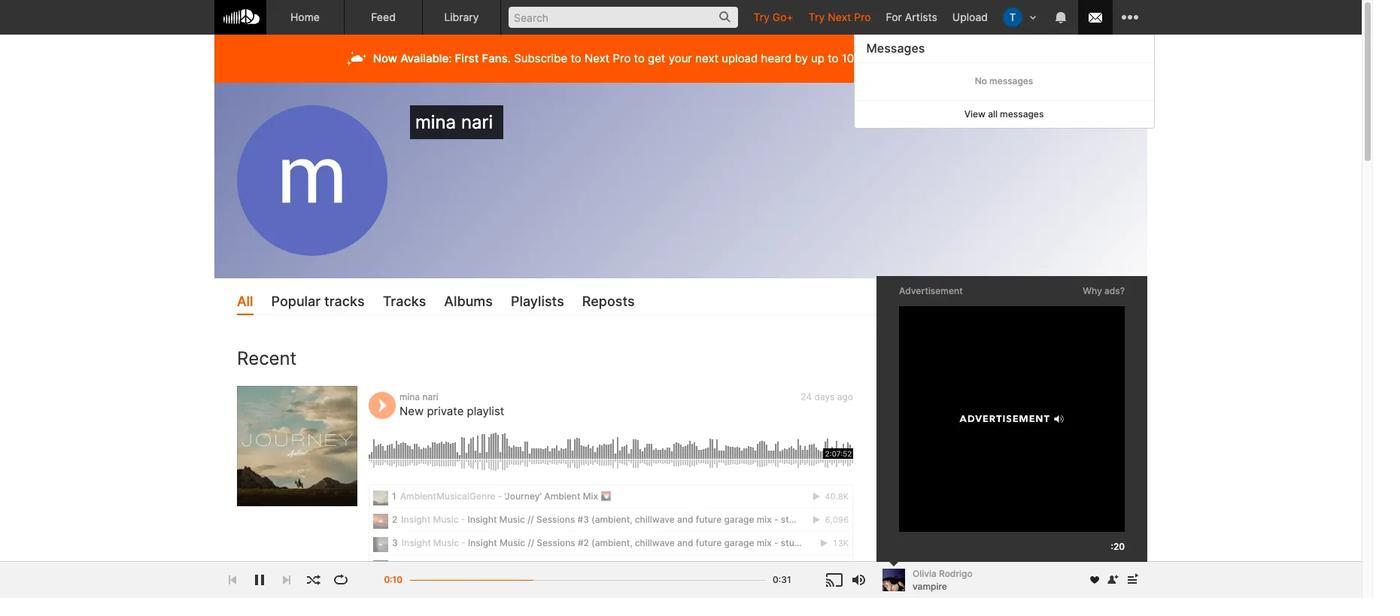 Task type: locate. For each thing, give the bounding box(es) containing it.
pro left get
[[613, 51, 631, 65]]

to right up
[[828, 51, 839, 65]]

2 track stats element from the top
[[945, 568, 1125, 584]]

0 horizontal spatial try
[[754, 11, 770, 23]]

available:
[[401, 51, 452, 65]]

messages right no
[[990, 75, 1034, 86]]

all link
[[237, 290, 253, 316]]

all
[[989, 108, 998, 119], [1114, 402, 1125, 415]]

no
[[976, 75, 988, 86]]

1 horizontal spatial all
[[1114, 402, 1125, 415]]

1 horizontal spatial nari
[[461, 111, 493, 133]]

vampire link
[[913, 580, 948, 593]]

0 vertical spatial pro
[[855, 11, 871, 23]]

mina nari's avatar element
[[237, 105, 388, 256]]

try go+ link
[[746, 0, 801, 34]]

0 vertical spatial messages
[[990, 75, 1034, 86]]

olivia
[[913, 568, 937, 579]]

ago
[[838, 391, 854, 402]]

vampire element
[[883, 569, 905, 592]]

1 try from the left
[[754, 11, 770, 23]]

recent
[[237, 348, 297, 370]]

0 horizontal spatial pro
[[613, 51, 631, 65]]

why ads?
[[1083, 285, 1125, 297]]

no messages
[[976, 75, 1034, 86]]

vampire
[[913, 581, 948, 592]]

1 vertical spatial track stats element
[[945, 568, 1125, 584]]

try left go+
[[754, 11, 770, 23]]

ambient
[[986, 554, 1028, 567]]

1 horizontal spatial to
[[634, 51, 645, 65]]

track stats element down selected
[[945, 513, 1125, 530]]

all
[[237, 294, 253, 309]]

0:31
[[773, 574, 791, 586]]

1 vertical spatial all
[[1114, 402, 1125, 415]]

1 vertical spatial view
[[1087, 402, 1111, 415]]

playlist stats element
[[945, 459, 1125, 475]]

mina for mina nari new private playlist
[[400, 391, 420, 402]]

0 horizontal spatial view
[[965, 108, 986, 119]]

0 vertical spatial track stats element
[[945, 513, 1125, 530]]

your
[[669, 51, 692, 65]]

feed
[[371, 11, 396, 23]]

share
[[1033, 292, 1062, 305]]

try right go+
[[809, 11, 825, 23]]

like image
[[899, 400, 915, 418]]

private
[[427, 404, 464, 418]]

310 link
[[1077, 571, 1107, 581]]

1 horizontal spatial pro
[[855, 11, 871, 23]]

1 vertical spatial pro
[[613, 51, 631, 65]]

popular tracks
[[271, 294, 365, 309]]

2 horizontal spatial to
[[828, 51, 839, 65]]

1 track stats element from the top
[[945, 513, 1125, 530]]

'infinite'
[[945, 554, 983, 567]]

music charts
[[945, 431, 1010, 444]]

view inside view all link
[[1087, 402, 1111, 415]]

1 horizontal spatial view
[[1087, 402, 1111, 415]]

next
[[828, 11, 852, 23], [585, 51, 610, 65]]

mina up new
[[400, 391, 420, 402]]

try
[[754, 11, 770, 23], [809, 11, 825, 23]]

next up 100+
[[828, 11, 852, 23]]

first
[[455, 51, 479, 65]]

nari for mina nari new private playlist
[[423, 391, 438, 402]]

0 horizontal spatial to
[[571, 51, 582, 65]]

try next pro link
[[801, 0, 879, 34]]

messages
[[990, 75, 1034, 86], [1001, 108, 1045, 119]]

home
[[291, 11, 320, 23]]

heard
[[761, 51, 792, 65]]

track stats element containing 387k
[[945, 568, 1125, 584]]

now
[[373, 51, 398, 65]]

1 vertical spatial next
[[585, 51, 610, 65]]

0 horizontal spatial nari
[[423, 391, 438, 402]]

nari down first
[[461, 111, 493, 133]]

0 vertical spatial next
[[828, 11, 852, 23]]

nari inside mina nari new private playlist
[[423, 391, 438, 402]]

library link
[[423, 0, 501, 35]]

0 vertical spatial mina
[[415, 111, 456, 133]]

'infinite' ambient mix element
[[899, 541, 937, 579]]

mina down available:
[[415, 111, 456, 133]]

0 horizontal spatial next
[[585, 51, 610, 65]]

try next pro
[[809, 11, 871, 23]]

1 vertical spatial mina
[[400, 391, 420, 402]]

to left get
[[634, 51, 645, 65]]

to right subscribe
[[571, 51, 582, 65]]

pro left for
[[855, 11, 871, 23]]

kyrro
[[1116, 500, 1143, 512]]

get
[[648, 51, 666, 65]]

2 try from the left
[[809, 11, 825, 23]]

0 vertical spatial all
[[989, 108, 998, 119]]

upload
[[722, 51, 758, 65]]

fans.
[[482, 51, 511, 65]]

progress bar
[[410, 573, 765, 598]]

view all messages link
[[855, 101, 1155, 128]]

pop element
[[899, 432, 937, 470]]

1 vertical spatial nari
[[423, 391, 438, 402]]

messages
[[867, 41, 926, 56]]

playlists link
[[511, 290, 564, 316]]

0 horizontal spatial all
[[989, 108, 998, 119]]

feed link
[[345, 0, 423, 35]]

mina nari
[[415, 111, 498, 133]]

mina
[[415, 111, 456, 133], [400, 391, 420, 402]]

for artists
[[886, 11, 938, 23]]

nari up the private
[[423, 391, 438, 402]]

pro
[[855, 11, 871, 23], [613, 51, 631, 65]]

0 vertical spatial view
[[965, 108, 986, 119]]

start
[[923, 51, 950, 65]]

messages down the no messages
[[1001, 108, 1045, 119]]

new
[[400, 404, 424, 418]]

to
[[571, 51, 582, 65], [634, 51, 645, 65], [828, 51, 839, 65]]

tracks link
[[383, 290, 426, 316]]

1 horizontal spatial try
[[809, 11, 825, 23]]

None search field
[[501, 0, 746, 34]]

next
[[696, 51, 719, 65]]

episode 30 - selected & mixed by kyrro
[[945, 500, 1143, 512]]

0 vertical spatial nari
[[461, 111, 493, 133]]

upload link
[[945, 0, 996, 34]]

3 to from the left
[[828, 51, 839, 65]]

days
[[815, 391, 835, 402]]

view all link
[[899, 398, 1125, 421]]

track stats element
[[945, 513, 1125, 530], [945, 568, 1125, 584]]

24
[[801, 391, 812, 402]]

tracks
[[383, 294, 426, 309]]

olivia rodrigo vampire
[[913, 568, 973, 592]]

1 vertical spatial messages
[[1001, 108, 1045, 119]]

mina inside mina nari new private playlist
[[400, 391, 420, 402]]

&
[[1058, 500, 1065, 512]]

1 horizontal spatial next
[[828, 11, 852, 23]]

ads?
[[1105, 285, 1125, 297]]

next down search search box
[[585, 51, 610, 65]]

track stats element down mix at bottom
[[945, 568, 1125, 584]]

1 to from the left
[[571, 51, 582, 65]]

view
[[965, 108, 986, 119], [1087, 402, 1111, 415]]



Task type: describe. For each thing, give the bounding box(es) containing it.
charts
[[977, 431, 1010, 444]]

popular
[[271, 294, 321, 309]]

pro inside the "try next pro" link
[[855, 11, 871, 23]]

up
[[811, 51, 825, 65]]

subscribe
[[514, 51, 568, 65]]

new private playlist element
[[237, 386, 358, 506]]

nari for mina nari
[[461, 111, 493, 133]]

start today link
[[923, 51, 986, 65]]

artists
[[905, 11, 938, 23]]

albums link
[[444, 290, 493, 316]]

follow button
[[944, 289, 1007, 309]]

next up image
[[1124, 571, 1142, 589]]

'infinite' ambient mix
[[945, 554, 1048, 567]]

reposts
[[582, 294, 635, 309]]

0:10
[[384, 574, 403, 586]]

try for try next pro
[[809, 11, 825, 23]]

rodrigo
[[939, 568, 973, 579]]

music
[[945, 431, 974, 444]]

popular tracks link
[[271, 290, 365, 316]]

:20
[[1111, 541, 1125, 552]]

why
[[1083, 285, 1102, 297]]

all for view all messages
[[989, 108, 998, 119]]

387k
[[959, 571, 980, 581]]

100+
[[842, 51, 869, 65]]

track stats element for 'infinite' ambient mix element
[[945, 568, 1125, 584]]

track stats element for episode 30 - selected & mixed by kyrro element
[[945, 513, 1125, 530]]

by
[[795, 51, 808, 65]]

selected
[[1011, 500, 1055, 512]]

30
[[987, 500, 1001, 512]]

new private playlist link
[[400, 404, 504, 418]]

follow
[[966, 292, 998, 305]]

reposts link
[[582, 290, 635, 316]]

go+
[[773, 11, 794, 23]]

by
[[1101, 500, 1114, 512]]

view for view all messages
[[965, 108, 986, 119]]

tracks
[[324, 294, 365, 309]]

today
[[953, 51, 986, 65]]

episode
[[945, 500, 984, 512]]

share button
[[1011, 289, 1071, 309]]

playlist
[[467, 404, 504, 418]]

playlists
[[511, 294, 564, 309]]

olivia rodrigo link
[[913, 568, 1081, 580]]

now available: first fans. subscribe to next pro to get your next upload heard by up to 100+ listeners. start today
[[373, 51, 986, 65]]

library
[[444, 11, 479, 23]]

view all messages
[[965, 108, 1045, 119]]

view for view all
[[1087, 402, 1111, 415]]

albums
[[444, 294, 493, 309]]

tara schultz's avatar element
[[1003, 8, 1023, 27]]

try for try go+
[[754, 11, 770, 23]]

upload
[[953, 11, 988, 23]]

home link
[[266, 0, 345, 35]]

advertisement
[[899, 285, 963, 297]]

mixed
[[1068, 500, 1098, 512]]

-
[[1004, 500, 1008, 512]]

mix
[[1030, 554, 1048, 567]]

try go+
[[754, 11, 794, 23]]

mina nari new private playlist
[[400, 391, 504, 418]]

episode 30 - selected & mixed by kyrro element
[[899, 487, 937, 524]]

Search search field
[[509, 7, 739, 28]]

310
[[1091, 571, 1107, 581]]

listeners.
[[872, 51, 920, 65]]

2 to from the left
[[634, 51, 645, 65]]

view all
[[1087, 402, 1125, 415]]

mina nari link
[[400, 391, 438, 402]]

for artists link
[[879, 0, 945, 34]]

mina for mina nari
[[415, 111, 456, 133]]

all for view all
[[1114, 402, 1125, 415]]

for
[[886, 11, 902, 23]]

24 days ago
[[801, 391, 854, 402]]

'infinite' ambient mix link
[[945, 554, 1048, 568]]



Task type: vqa. For each thing, say whether or not it's contained in the screenshot.
Reposts Link
yes



